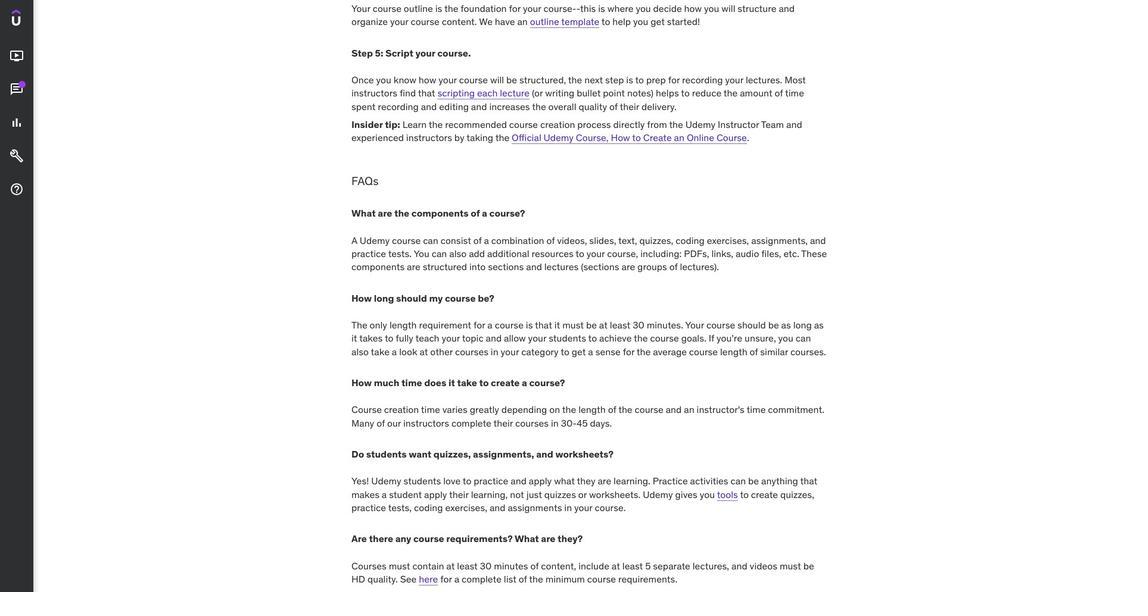 Task type: locate. For each thing, give the bounding box(es) containing it.
on
[[549, 404, 560, 416]]

course.
[[437, 47, 471, 59], [595, 502, 626, 514]]

0 vertical spatial an
[[517, 16, 528, 28]]

and left instructor's
[[666, 404, 682, 416]]

0 vertical spatial 30
[[633, 319, 644, 331]]

their down notes)
[[620, 100, 639, 112]]

0 vertical spatial will
[[722, 2, 735, 14]]

in inside to create quizzes, practice tests, coding exercises, and assignments in your course.
[[564, 502, 572, 514]]

0 vertical spatial also
[[449, 248, 467, 260]]

1 horizontal spatial components
[[412, 208, 469, 219]]

and left videos
[[732, 560, 747, 572]]

1 medium image from the top
[[10, 49, 24, 63]]

reduce
[[692, 87, 722, 99]]

1 vertical spatial how
[[419, 74, 436, 86]]

must right videos
[[780, 560, 801, 572]]

1 vertical spatial also
[[351, 346, 369, 358]]

students up category
[[549, 333, 586, 344]]

create up depending
[[491, 377, 520, 389]]

resources
[[532, 248, 573, 260]]

of inside the only length requirement for a course is that it must be at least 30 minutes. your course should be as long as it takes to fully teach your topic and allow your students to achieve the course goals. if you're unsure, you can also take a look at other courses in your category to get a sense for the average course length of similar courses.
[[750, 346, 758, 358]]

here link
[[419, 574, 438, 586]]

2 medium image from the top
[[10, 82, 24, 97]]

how right know in the top left of the page
[[419, 74, 436, 86]]

and
[[779, 2, 795, 14], [421, 100, 437, 112], [471, 100, 487, 112], [786, 119, 802, 130], [810, 234, 826, 246], [526, 261, 542, 273], [486, 333, 502, 344], [666, 404, 682, 416], [536, 449, 553, 460], [511, 475, 527, 487], [490, 502, 505, 514], [732, 560, 747, 572]]

2 horizontal spatial it
[[554, 319, 560, 331]]

add
[[469, 248, 485, 260]]

0 horizontal spatial length
[[390, 319, 417, 331]]

1 horizontal spatial 30
[[633, 319, 644, 331]]

it up category
[[554, 319, 560, 331]]

1 horizontal spatial quizzes,
[[639, 234, 673, 246]]

videos
[[750, 560, 777, 572]]

an right have
[[517, 16, 528, 28]]

time left does
[[401, 377, 422, 389]]

your up (sections
[[587, 248, 605, 260]]

quizzes
[[544, 489, 576, 501]]

assignments,
[[751, 234, 808, 246], [473, 449, 534, 460]]

an inside the your course outline is the foundation for your course--this is where you decide how you will structure and organize your course content. we have an
[[517, 16, 528, 28]]

other
[[430, 346, 453, 358]]

to left help
[[602, 16, 610, 28]]

components
[[412, 208, 469, 219], [351, 261, 405, 273]]

courses must contain at least 30 minutes of content, include at least 5 separate lectures, and videos must be hd quality. see
[[351, 560, 814, 586]]

where
[[607, 2, 634, 14]]

assignments
[[508, 502, 562, 514]]

also down 'consist'
[[449, 248, 467, 260]]

it down the
[[351, 333, 357, 344]]

1 vertical spatial long
[[793, 319, 812, 331]]

and inside the your course outline is the foundation for your course--this is where you decide how you will structure and organize your course content. we have an
[[779, 2, 795, 14]]

their inside (or writing bullet point notes) helps to reduce the amount of time spent recording and editing and increases the overall quality of their delivery.
[[620, 100, 639, 112]]

udemy down 'overall' at top
[[544, 132, 574, 144]]

their inside "yes! udemy students love to practice and apply what they are learning. practice activities can be anything that makes a student apply their learning, not just quizzes or worksheets. udemy gives you"
[[449, 489, 469, 501]]

point
[[603, 87, 625, 99]]

and inside "yes! udemy students love to practice and apply what they are learning. practice activities can be anything that makes a student apply their learning, not just quizzes or worksheets. udemy gives you"
[[511, 475, 527, 487]]

tip:
[[385, 119, 400, 130]]

instructors down learn
[[406, 132, 452, 144]]

your inside a udemy course can consist of a combination of videos, slides, text, quizzes, coding exercises, assignments, and practice tests. you can also add additional resources to your course, including: pdfs, links, audio files, etc. these components are structured into sections and lectures (sections are groups of lectures).
[[587, 248, 605, 260]]

is up content.
[[435, 2, 442, 14]]

to inside "yes! udemy students love to practice and apply what they are learning. practice activities can be anything that makes a student apply their learning, not just quizzes or worksheets. udemy gives you"
[[463, 475, 471, 487]]

also down takes
[[351, 346, 369, 358]]

0 vertical spatial get
[[651, 16, 665, 28]]

is up category
[[526, 319, 533, 331]]

0 horizontal spatial must
[[389, 560, 410, 572]]

students up student
[[404, 475, 441, 487]]

0 vertical spatial students
[[549, 333, 586, 344]]

their down greatly
[[493, 417, 513, 429]]

0 horizontal spatial long
[[374, 292, 394, 304]]

1 vertical spatial assignments,
[[473, 449, 534, 460]]

0 horizontal spatial your
[[351, 2, 370, 14]]

how left much
[[351, 377, 372, 389]]

coding up pdfs,
[[676, 234, 705, 246]]

2 vertical spatial how
[[351, 377, 372, 389]]

to up notes)
[[635, 74, 644, 86]]

0 horizontal spatial as
[[781, 319, 791, 331]]

to down directly
[[632, 132, 641, 144]]

1 horizontal spatial course?
[[529, 377, 565, 389]]

instructors down varies
[[403, 417, 449, 429]]

quality
[[579, 100, 607, 112]]

0 vertical spatial take
[[371, 346, 390, 358]]

how down directly
[[611, 132, 630, 144]]

coding inside to create quizzes, practice tests, coding exercises, and assignments in your course.
[[414, 502, 443, 514]]

recording inside once you know how your course will be structured, the next step is to prep for recording your lectures. most instructors find that
[[682, 74, 723, 86]]

1 horizontal spatial in
[[551, 417, 559, 429]]

components inside a udemy course can consist of a combination of videos, slides, text, quizzes, coding exercises, assignments, and practice tests. you can also add additional resources to your course, including: pdfs, links, audio files, etc. these components are structured into sections and lectures (sections are groups of lectures).
[[351, 261, 405, 273]]

medium image
[[10, 49, 24, 63], [10, 82, 24, 97], [10, 116, 24, 130], [10, 149, 24, 163], [10, 182, 24, 197]]

1 horizontal spatial creation
[[540, 119, 575, 130]]

get inside the only length requirement for a course is that it must be at least 30 minutes. your course should be as long as it takes to fully teach your topic and allow your students to achieve the course goals. if you're unsure, you can also take a look at other courses in your category to get a sense for the average course length of similar courses.
[[572, 346, 586, 358]]

1 horizontal spatial should
[[738, 319, 766, 331]]

udemy inside a udemy course can consist of a combination of videos, slides, text, quizzes, coding exercises, assignments, and practice tests. you can also add additional resources to your course, including: pdfs, links, audio files, etc. these components are structured into sections and lectures (sections are groups of lectures).
[[360, 234, 390, 246]]

be right videos
[[803, 560, 814, 572]]

are left 'they?'
[[541, 533, 555, 545]]

take down takes
[[371, 346, 390, 358]]

your down requirement
[[442, 333, 460, 344]]

your right script
[[415, 47, 435, 59]]

also inside the only length requirement for a course is that it must be at least 30 minutes. your course should be as long as it takes to fully teach your topic and allow your students to achieve the course goals. if you're unsure, you can also take a look at other courses in your category to get a sense for the average course length of similar courses.
[[351, 346, 369, 358]]

udemy for practice
[[371, 475, 401, 487]]

lectures,
[[693, 560, 729, 572]]

practice
[[351, 248, 386, 260], [474, 475, 508, 487], [351, 502, 386, 514]]

in down quizzes
[[564, 502, 572, 514]]

will inside the your course outline is the foundation for your course--this is where you decide how you will structure and organize your course content. we have an
[[722, 2, 735, 14]]

help
[[612, 16, 631, 28]]

1 vertical spatial components
[[351, 261, 405, 273]]

and left worksheets?
[[536, 449, 553, 460]]

instructors for you
[[351, 87, 397, 99]]

their inside course creation time varies greatly depending on the length of the course and an instructor's time commitment. many of our instructors complete their courses in 30-45 days.
[[493, 417, 513, 429]]

is right step
[[626, 74, 633, 86]]

long up only on the left of the page
[[374, 292, 394, 304]]

components up 'consist'
[[412, 208, 469, 219]]

your inside the only length requirement for a course is that it must be at least 30 minutes. your course should be as long as it takes to fully teach your topic and allow your students to achieve the course goals. if you're unsure, you can also take a look at other courses in your category to get a sense for the average course length of similar courses.
[[685, 319, 704, 331]]

of down the lectures.
[[775, 87, 783, 99]]

how for how much time does it take to create a course?
[[351, 377, 372, 389]]

how up the
[[351, 292, 372, 304]]

an left online on the right top of the page
[[674, 132, 684, 144]]

course. down content.
[[437, 47, 471, 59]]

2 vertical spatial length
[[578, 404, 606, 416]]

instructors
[[351, 87, 397, 99], [406, 132, 452, 144], [403, 417, 449, 429]]

complete inside course creation time varies greatly depending on the length of the course and an instructor's time commitment. many of our instructors complete their courses in 30-45 days.
[[451, 417, 491, 429]]

experienced
[[351, 132, 404, 144]]

(sections
[[581, 261, 619, 273]]

what up a on the left of the page
[[351, 208, 376, 219]]

1 horizontal spatial length
[[578, 404, 606, 416]]

tools link
[[717, 489, 738, 501]]

4 medium image from the top
[[10, 149, 24, 163]]

will up each
[[490, 74, 504, 86]]

include
[[578, 560, 609, 572]]

take inside the only length requirement for a course is that it must be at least 30 minutes. your course should be as long as it takes to fully teach your topic and allow your students to achieve the course goals. if you're unsure, you can also take a look at other courses in your category to get a sense for the average course length of similar courses.
[[371, 346, 390, 358]]

of up the days.
[[608, 404, 616, 416]]

creation inside course creation time varies greatly depending on the length of the course and an instructor's time commitment. many of our instructors complete their courses in 30-45 days.
[[384, 404, 419, 416]]

1 horizontal spatial recording
[[682, 74, 723, 86]]

2 vertical spatial instructors
[[403, 417, 449, 429]]

be
[[506, 74, 517, 86], [586, 319, 597, 331], [768, 319, 779, 331], [748, 475, 759, 487], [803, 560, 814, 572]]

exercises,
[[707, 234, 749, 246], [445, 502, 487, 514]]

prep
[[646, 74, 666, 86]]

0 vertical spatial their
[[620, 100, 639, 112]]

1 vertical spatial in
[[551, 417, 559, 429]]

0 horizontal spatial assignments,
[[473, 449, 534, 460]]

1 vertical spatial outline
[[530, 16, 559, 28]]

a
[[351, 234, 357, 246]]

2 horizontal spatial their
[[620, 100, 639, 112]]

length up the days.
[[578, 404, 606, 416]]

you're
[[717, 333, 742, 344]]

and inside to create quizzes, practice tests, coding exercises, and assignments in your course.
[[490, 502, 505, 514]]

quizzes,
[[639, 234, 673, 246], [434, 449, 471, 460], [780, 489, 814, 501]]

to
[[602, 16, 610, 28], [635, 74, 644, 86], [681, 87, 690, 99], [632, 132, 641, 144], [576, 248, 584, 260], [385, 333, 393, 344], [588, 333, 597, 344], [561, 346, 569, 358], [479, 377, 489, 389], [463, 475, 471, 487], [740, 489, 749, 501]]

0 horizontal spatial will
[[490, 74, 504, 86]]

quizzes, up including:
[[639, 234, 673, 246]]

practice down makes on the left bottom
[[351, 502, 386, 514]]

1 horizontal spatial your
[[685, 319, 704, 331]]

1 horizontal spatial also
[[449, 248, 467, 260]]

course? up on
[[529, 377, 565, 389]]

takes
[[359, 333, 383, 344]]

be left the anything
[[748, 475, 759, 487]]

0 vertical spatial length
[[390, 319, 417, 331]]

or
[[578, 489, 587, 501]]

students right do
[[366, 449, 407, 460]]

to down videos,
[[576, 248, 584, 260]]

1 horizontal spatial their
[[493, 417, 513, 429]]

to inside (or writing bullet point notes) helps to reduce the amount of time spent recording and editing and increases the overall quality of their delivery.
[[681, 87, 690, 99]]

that inside once you know how your course will be structured, the next step is to prep for recording your lectures. most instructors find that
[[418, 87, 435, 99]]

0 horizontal spatial get
[[572, 346, 586, 358]]

instructors inside course creation time varies greatly depending on the length of the course and an instructor's time commitment. many of our instructors complete their courses in 30-45 days.
[[403, 417, 449, 429]]

2 horizontal spatial must
[[780, 560, 801, 572]]

your inside to create quizzes, practice tests, coding exercises, and assignments in your course.
[[574, 502, 593, 514]]

lecture
[[500, 87, 530, 99]]

apply up just
[[529, 475, 552, 487]]

udemy inside learn the recommended course creation process directly from the udemy instructor team and experienced instructors by taking the
[[685, 119, 716, 130]]

1 vertical spatial create
[[751, 489, 778, 501]]

to inside a udemy course can consist of a combination of videos, slides, text, quizzes, coding exercises, assignments, and practice tests. you can also add additional resources to your course, including: pdfs, links, audio files, etc. these components are structured into sections and lectures (sections are groups of lectures).
[[576, 248, 584, 260]]

will inside once you know how your course will be structured, the next step is to prep for recording your lectures. most instructors find that
[[490, 74, 504, 86]]

tests.
[[388, 248, 412, 260]]

there
[[369, 533, 393, 545]]

assignments, inside a udemy course can consist of a combination of videos, slides, text, quizzes, coding exercises, assignments, and practice tests. you can also add additional resources to your course, including: pdfs, links, audio files, etc. these components are structured into sections and lectures (sections are groups of lectures).
[[751, 234, 808, 246]]

1 vertical spatial quizzes,
[[434, 449, 471, 460]]

1 vertical spatial that
[[535, 319, 552, 331]]

(or writing bullet point notes) helps to reduce the amount of time spent recording and editing and increases the overall quality of their delivery.
[[351, 87, 804, 112]]

1 horizontal spatial will
[[722, 2, 735, 14]]

that right find
[[418, 87, 435, 99]]

courses down topic
[[455, 346, 488, 358]]

0 vertical spatial that
[[418, 87, 435, 99]]

course
[[717, 132, 747, 144], [351, 404, 382, 416]]

and up these
[[810, 234, 826, 246]]

2 vertical spatial practice
[[351, 502, 386, 514]]

and down resources
[[526, 261, 542, 273]]

0 horizontal spatial should
[[396, 292, 427, 304]]

delivery.
[[642, 100, 677, 112]]

is inside once you know how your course will be structured, the next step is to prep for recording your lectures. most instructors find that
[[626, 74, 633, 86]]

sections
[[488, 261, 524, 273]]

are up worksheets.
[[598, 475, 611, 487]]

your down 'allow'
[[501, 346, 519, 358]]

to right tools link
[[740, 489, 749, 501]]

how
[[684, 2, 702, 14], [419, 74, 436, 86]]

official
[[512, 132, 541, 144]]

will left structure
[[722, 2, 735, 14]]

list
[[504, 574, 516, 586]]

2 vertical spatial an
[[684, 404, 694, 416]]

to right helps
[[681, 87, 690, 99]]

course inside a udemy course can consist of a combination of videos, slides, text, quizzes, coding exercises, assignments, and practice tests. you can also add additional resources to your course, including: pdfs, links, audio files, etc. these components are structured into sections and lectures (sections are groups of lectures).
[[392, 234, 421, 246]]

0 vertical spatial instructors
[[351, 87, 397, 99]]

0 horizontal spatial it
[[351, 333, 357, 344]]

how up started!
[[684, 2, 702, 14]]

at right include
[[612, 560, 620, 572]]

students inside "yes! udemy students love to practice and apply what they are learning. practice activities can be anything that makes a student apply their learning, not just quizzes or worksheets. udemy gives you"
[[404, 475, 441, 487]]

additional
[[487, 248, 529, 260]]

get down the decide
[[651, 16, 665, 28]]

scripting
[[438, 87, 475, 99]]

should up unsure,
[[738, 319, 766, 331]]

take
[[371, 346, 390, 358], [457, 377, 477, 389]]

quality.
[[368, 574, 398, 586]]

course inside learn the recommended course creation process directly from the udemy instructor team and experienced instructors by taking the
[[509, 119, 538, 130]]

1 horizontal spatial how
[[684, 2, 702, 14]]

get
[[651, 16, 665, 28], [572, 346, 586, 358]]

0 vertical spatial creation
[[540, 119, 575, 130]]

1 horizontal spatial create
[[751, 489, 778, 501]]

0 vertical spatial exercises,
[[707, 234, 749, 246]]

and up not
[[511, 475, 527, 487]]

script
[[385, 47, 413, 59]]

1 vertical spatial how
[[351, 292, 372, 304]]

1 vertical spatial course.
[[595, 502, 626, 514]]

0 horizontal spatial that
[[418, 87, 435, 99]]

outline template link
[[530, 16, 599, 28]]

and inside courses must contain at least 30 minutes of content, include at least 5 separate lectures, and videos must be hd quality. see
[[732, 560, 747, 572]]

0 horizontal spatial 30
[[480, 560, 492, 572]]

1 as from the left
[[781, 319, 791, 331]]

(or
[[532, 87, 543, 99]]

create inside to create quizzes, practice tests, coding exercises, and assignments in your course.
[[751, 489, 778, 501]]

should left my
[[396, 292, 427, 304]]

2 vertical spatial that
[[800, 475, 817, 487]]

1 vertical spatial what
[[515, 533, 539, 545]]

length inside course creation time varies greatly depending on the length of the course and an instructor's time commitment. many of our instructors complete their courses in 30-45 days.
[[578, 404, 606, 416]]

1 horizontal spatial it
[[449, 377, 455, 389]]

and right team
[[786, 119, 802, 130]]

complete down greatly
[[451, 417, 491, 429]]

coding inside a udemy course can consist of a combination of videos, slides, text, quizzes, coding exercises, assignments, and practice tests. you can also add additional resources to your course, including: pdfs, links, audio files, etc. these components are structured into sections and lectures (sections are groups of lectures).
[[676, 234, 705, 246]]

complete left list on the left bottom of page
[[462, 574, 502, 586]]

0 vertical spatial complete
[[451, 417, 491, 429]]

0 vertical spatial course.
[[437, 47, 471, 59]]

coding down student
[[414, 502, 443, 514]]

only
[[370, 319, 387, 331]]

assignments, up files,
[[751, 234, 808, 246]]

are inside "yes! udemy students love to practice and apply what they are learning. practice activities can be anything that makes a student apply their learning, not just quizzes or worksheets. udemy gives you"
[[598, 475, 611, 487]]

your down or
[[574, 502, 593, 514]]

1 vertical spatial their
[[493, 417, 513, 429]]

1 vertical spatial courses
[[515, 417, 549, 429]]

of up here for a complete list of the minimum course requirements.
[[530, 560, 539, 572]]

0 vertical spatial should
[[396, 292, 427, 304]]

2 vertical spatial their
[[449, 489, 469, 501]]

1 vertical spatial your
[[685, 319, 704, 331]]

are
[[378, 208, 392, 219], [407, 261, 420, 273], [622, 261, 635, 273], [598, 475, 611, 487], [541, 533, 555, 545]]

quizzes, down the anything
[[780, 489, 814, 501]]

achieve
[[599, 333, 632, 344]]

1 vertical spatial apply
[[424, 489, 447, 501]]

course inside once you know how your course will be structured, the next step is to prep for recording your lectures. most instructors find that
[[459, 74, 488, 86]]

faqs
[[351, 174, 379, 188]]

practice
[[653, 475, 688, 487]]

for
[[509, 2, 521, 14], [668, 74, 680, 86], [474, 319, 485, 331], [623, 346, 635, 358], [440, 574, 452, 586]]

makes
[[351, 489, 379, 501]]

sense
[[595, 346, 621, 358]]

your
[[351, 2, 370, 14], [685, 319, 704, 331]]

practice inside to create quizzes, practice tests, coding exercises, and assignments in your course.
[[351, 502, 386, 514]]

does
[[424, 377, 446, 389]]

your up the organize on the top
[[351, 2, 370, 14]]

can
[[423, 234, 438, 246], [432, 248, 447, 260], [796, 333, 811, 344], [731, 475, 746, 487]]

combination
[[491, 234, 544, 246]]

1 vertical spatial coding
[[414, 502, 443, 514]]

of up 'consist'
[[471, 208, 480, 219]]

0 horizontal spatial course
[[351, 404, 382, 416]]

take up varies
[[457, 377, 477, 389]]

in down on
[[551, 417, 559, 429]]

2 vertical spatial students
[[404, 475, 441, 487]]

0 vertical spatial create
[[491, 377, 520, 389]]

for inside once you know how your course will be structured, the next step is to prep for recording your lectures. most instructors find that
[[668, 74, 680, 86]]

online
[[687, 132, 714, 144]]

1 vertical spatial creation
[[384, 404, 419, 416]]

anything
[[761, 475, 798, 487]]

1 vertical spatial an
[[674, 132, 684, 144]]

and right topic
[[486, 333, 502, 344]]

1 vertical spatial instructors
[[406, 132, 452, 144]]

learn
[[402, 119, 427, 130]]

complete
[[451, 417, 491, 429], [462, 574, 502, 586]]

long inside the only length requirement for a course is that it must be at least 30 minutes. your course should be as long as it takes to fully teach your topic and allow your students to achieve the course goals. if you're unsure, you can also take a look at other courses in your category to get a sense for the average course length of similar courses.
[[793, 319, 812, 331]]

1 vertical spatial should
[[738, 319, 766, 331]]

recording up reduce
[[682, 74, 723, 86]]

0 horizontal spatial exercises,
[[445, 502, 487, 514]]

the
[[351, 319, 367, 331]]

learning,
[[471, 489, 508, 501]]

0 horizontal spatial components
[[351, 261, 405, 273]]

0 vertical spatial assignments,
[[751, 234, 808, 246]]

their for greatly
[[493, 417, 513, 429]]

instructors inside once you know how your course will be structured, the next step is to prep for recording your lectures. most instructors find that
[[351, 87, 397, 99]]

exercises, inside a udemy course can consist of a combination of videos, slides, text, quizzes, coding exercises, assignments, and practice tests. you can also add additional resources to your course, including: pdfs, links, audio files, etc. these components are structured into sections and lectures (sections are groups of lectures).
[[707, 234, 749, 246]]

0 vertical spatial practice
[[351, 248, 386, 260]]

love
[[443, 475, 461, 487]]

structured,
[[519, 74, 566, 86]]

practice down a on the left of the page
[[351, 248, 386, 260]]

0 vertical spatial in
[[491, 346, 498, 358]]

1 horizontal spatial what
[[515, 533, 539, 545]]

allow
[[504, 333, 526, 344]]

their
[[620, 100, 639, 112], [493, 417, 513, 429], [449, 489, 469, 501]]

including:
[[641, 248, 682, 260]]

1 vertical spatial it
[[351, 333, 357, 344]]

quizzes, inside a udemy course can consist of a combination of videos, slides, text, quizzes, coding exercises, assignments, and practice tests. you can also add additional resources to your course, including: pdfs, links, audio files, etc. these components are structured into sections and lectures (sections are groups of lectures).
[[639, 234, 673, 246]]

step 5: script your course.
[[351, 47, 471, 59]]

0 horizontal spatial course?
[[489, 208, 525, 219]]

fully
[[396, 333, 413, 344]]

2 vertical spatial quizzes,
[[780, 489, 814, 501]]

30 left the minutes
[[480, 560, 492, 572]]

they
[[577, 475, 595, 487]]

what
[[554, 475, 575, 487]]

is
[[435, 2, 442, 14], [598, 2, 605, 14], [626, 74, 633, 86], [526, 319, 533, 331]]

how for how long should my course be?
[[351, 292, 372, 304]]

0 vertical spatial it
[[554, 319, 560, 331]]

0 horizontal spatial also
[[351, 346, 369, 358]]



Task type: vqa. For each thing, say whether or not it's contained in the screenshot.
Tailoring The Skills: Learning Languages Show lecture description icon
no



Task type: describe. For each thing, give the bounding box(es) containing it.
be up sense at the right bottom of page
[[586, 319, 597, 331]]

0 horizontal spatial create
[[491, 377, 520, 389]]

courses.
[[790, 346, 826, 358]]

how inside once you know how your course will be structured, the next step is to prep for recording your lectures. most instructors find that
[[419, 74, 436, 86]]

our
[[387, 417, 401, 429]]

are down course,
[[622, 261, 635, 273]]

0 vertical spatial how
[[611, 132, 630, 144]]

course-
[[544, 2, 576, 14]]

udemy for create
[[544, 132, 574, 144]]

can up you
[[423, 234, 438, 246]]

instructor's
[[697, 404, 745, 416]]

for inside the your course outline is the foundation for your course--this is where you decide how you will structure and organize your course content. we have an
[[509, 2, 521, 14]]

lectures
[[544, 261, 579, 273]]

can inside the only length requirement for a course is that it must be at least 30 minutes. your course should be as long as it takes to fully teach your topic and allow your students to achieve the course goals. if you're unsure, you can also take a look at other courses in your category to get a sense for the average course length of similar courses.
[[796, 333, 811, 344]]

notes)
[[627, 87, 654, 99]]

the inside the your course outline is the foundation for your course--this is where you decide how you will structure and organize your course content. we have an
[[444, 2, 458, 14]]

increases
[[489, 100, 530, 112]]

and inside the only length requirement for a course is that it must be at least 30 minutes. your course should be as long as it takes to fully teach your topic and allow your students to achieve the course goals. if you're unsure, you can also take a look at other courses in your category to get a sense for the average course length of similar courses.
[[486, 333, 502, 344]]

student
[[389, 489, 422, 501]]

decide
[[653, 2, 682, 14]]

minutes
[[494, 560, 528, 572]]

1 horizontal spatial course
[[717, 132, 747, 144]]

30 inside the only length requirement for a course is that it must be at least 30 minutes. your course should be as long as it takes to fully teach your topic and allow your students to achieve the course goals. if you're unsure, you can also take a look at other courses in your category to get a sense for the average course length of similar courses.
[[633, 319, 644, 331]]

udemy down practice
[[643, 489, 673, 501]]

courses inside course creation time varies greatly depending on the length of the course and an instructor's time commitment. many of our instructors complete their courses in 30-45 days.
[[515, 417, 549, 429]]

1 vertical spatial students
[[366, 449, 407, 460]]

exercises, inside to create quizzes, practice tests, coding exercises, and assignments in your course.
[[445, 502, 487, 514]]

0 horizontal spatial quizzes,
[[434, 449, 471, 460]]

requirements?
[[446, 533, 513, 545]]

similar
[[760, 346, 788, 358]]

1 vertical spatial length
[[720, 346, 747, 358]]

here
[[419, 574, 438, 586]]

of down point
[[609, 100, 618, 112]]

to inside to create quizzes, practice tests, coding exercises, and assignments in your course.
[[740, 489, 749, 501]]

0 vertical spatial course?
[[489, 208, 525, 219]]

learning.
[[614, 475, 650, 487]]

to up sense at the right bottom of page
[[588, 333, 597, 344]]

content.
[[442, 16, 477, 28]]

the inside once you know how your course will be structured, the next step is to prep for recording your lectures. most instructors find that
[[568, 74, 582, 86]]

any
[[395, 533, 411, 545]]

your inside the your course outline is the foundation for your course--this is where you decide how you will structure and organize your course content. we have an
[[351, 2, 370, 14]]

be up unsure,
[[768, 319, 779, 331]]

each
[[477, 87, 498, 99]]

courses
[[351, 560, 386, 572]]

groups
[[637, 261, 667, 273]]

files,
[[761, 248, 781, 260]]

structured
[[423, 261, 467, 273]]

at up achieve
[[599, 319, 608, 331]]

a inside "yes! udemy students love to practice and apply what they are learning. practice activities can be anything that makes a student apply their learning, not just quizzes or worksheets. udemy gives you"
[[382, 489, 387, 501]]

least inside the only length requirement for a course is that it must be at least 30 minutes. your course should be as long as it takes to fully teach your topic and allow your students to achieve the course goals. if you're unsure, you can also take a look at other courses in your category to get a sense for the average course length of similar courses.
[[610, 319, 630, 331]]

you right where
[[636, 2, 651, 14]]

how long should my course be?
[[351, 292, 494, 304]]

started!
[[667, 16, 700, 28]]

a udemy course can consist of a combination of videos, slides, text, quizzes, coding exercises, assignments, and practice tests. you can also add additional resources to your course, including: pdfs, links, audio files, etc. these components are structured into sections and lectures (sections are groups of lectures).
[[351, 234, 827, 273]]

5
[[645, 560, 651, 572]]

course inside course creation time varies greatly depending on the length of the course and an instructor's time commitment. many of our instructors complete their courses in 30-45 days.
[[635, 404, 663, 416]]

least down are there any course requirements? what are they?
[[457, 560, 478, 572]]

are down faqs
[[378, 208, 392, 219]]

that inside "yes! udemy students love to practice and apply what they are learning. practice activities can be anything that makes a student apply their learning, not just quizzes or worksheets. udemy gives you"
[[800, 475, 817, 487]]

your up the amount
[[725, 74, 743, 86]]

look
[[399, 346, 417, 358]]

of up resources
[[547, 234, 555, 246]]

that inside the only length requirement for a course is that it must be at least 30 minutes. your course should be as long as it takes to fully teach your topic and allow your students to achieve the course goals. if you're unsure, you can also take a look at other courses in your category to get a sense for the average course length of similar courses.
[[535, 319, 552, 331]]

at right contain
[[446, 560, 455, 572]]

taking
[[467, 132, 493, 144]]

course. inside to create quizzes, practice tests, coding exercises, and assignments in your course.
[[595, 502, 626, 514]]

be?
[[478, 292, 494, 304]]

for right here link
[[440, 574, 452, 586]]

you inside the only length requirement for a course is that it must be at least 30 minutes. your course should be as long as it takes to fully teach your topic and allow your students to achieve the course goals. if you're unsure, you can also take a look at other courses in your category to get a sense for the average course length of similar courses.
[[778, 333, 793, 344]]

team
[[761, 119, 784, 130]]

unsure,
[[745, 333, 776, 344]]

0 vertical spatial what
[[351, 208, 376, 219]]

1 horizontal spatial take
[[457, 377, 477, 389]]

be inside courses must contain at least 30 minutes of content, include at least 5 separate lectures, and videos must be hd quality. see
[[803, 560, 814, 572]]

tests,
[[388, 502, 412, 514]]

recording inside (or writing bullet point notes) helps to reduce the amount of time spent recording and editing and increases the overall quality of their delivery.
[[378, 100, 419, 112]]

practice inside a udemy course can consist of a combination of videos, slides, text, quizzes, coding exercises, assignments, and practice tests. you can also add additional resources to your course, including: pdfs, links, audio files, etc. these components are structured into sections and lectures (sections are groups of lectures).
[[351, 248, 386, 260]]

once
[[351, 74, 374, 86]]

for up topic
[[474, 319, 485, 331]]

5 medium image from the top
[[10, 182, 24, 197]]

of up "add"
[[473, 234, 482, 246]]

1 vertical spatial course?
[[529, 377, 565, 389]]

in inside the only length requirement for a course is that it must be at least 30 minutes. your course should be as long as it takes to fully teach your topic and allow your students to achieve the course goals. if you're unsure, you can also take a look at other courses in your category to get a sense for the average course length of similar courses.
[[491, 346, 498, 358]]

topic
[[462, 333, 483, 344]]

outline inside the your course outline is the foundation for your course--this is where you decide how you will structure and organize your course content. we have an
[[404, 2, 433, 14]]

also inside a udemy course can consist of a combination of videos, slides, text, quizzes, coding exercises, assignments, and practice tests. you can also add additional resources to your course, including: pdfs, links, audio files, etc. these components are structured into sections and lectures (sections are groups of lectures).
[[449, 248, 467, 260]]

at down teach
[[420, 346, 428, 358]]

1 horizontal spatial get
[[651, 16, 665, 28]]

much
[[374, 377, 399, 389]]

to inside once you know how your course will be structured, the next step is to prep for recording your lectures. most instructors find that
[[635, 74, 644, 86]]

0 vertical spatial components
[[412, 208, 469, 219]]

by
[[454, 132, 464, 144]]

to up greatly
[[479, 377, 489, 389]]

of right list on the left bottom of page
[[519, 574, 527, 586]]

spent
[[351, 100, 376, 112]]

instructors for creation
[[403, 417, 449, 429]]

how inside the your course outline is the foundation for your course--this is where you decide how you will structure and organize your course content. we have an
[[684, 2, 702, 14]]

course creation time varies greatly depending on the length of the course and an instructor's time commitment. many of our instructors complete their courses in 30-45 days.
[[351, 404, 824, 429]]

from
[[647, 119, 667, 130]]

for down achieve
[[623, 346, 635, 358]]

this
[[580, 2, 596, 14]]

of left our
[[377, 417, 385, 429]]

udemy image
[[12, 10, 66, 30]]

your up category
[[528, 333, 546, 344]]

courses inside the only length requirement for a course is that it must be at least 30 minutes. your course should be as long as it takes to fully teach your topic and allow your students to achieve the course goals. if you're unsure, you can also take a look at other courses in your category to get a sense for the average course length of similar courses.
[[455, 346, 488, 358]]

their for notes)
[[620, 100, 639, 112]]

official udemy course, how to create an online course .
[[512, 132, 749, 144]]

editing
[[439, 100, 469, 112]]

template
[[561, 16, 599, 28]]

you right the decide
[[704, 2, 719, 14]]

course inside course creation time varies greatly depending on the length of the course and an instructor's time commitment. many of our instructors complete their courses in 30-45 days.
[[351, 404, 382, 416]]

here for a complete list of the minimum course requirements.
[[419, 574, 677, 586]]

commitment.
[[768, 404, 824, 416]]

instructors inside learn the recommended course creation process directly from the udemy instructor team and experienced instructors by taking the
[[406, 132, 452, 144]]

just
[[526, 489, 542, 501]]

not
[[510, 489, 524, 501]]

30-
[[561, 417, 577, 429]]

udemy for of
[[360, 234, 390, 246]]

yes! udemy students love to practice and apply what they are learning. practice activities can be anything that makes a student apply their learning, not just quizzes or worksheets. udemy gives you
[[351, 475, 817, 501]]

do
[[351, 449, 364, 460]]

and inside learn the recommended course creation process directly from the udemy instructor team and experienced instructors by taking the
[[786, 119, 802, 130]]

writing
[[545, 87, 574, 99]]

average
[[653, 346, 687, 358]]

course,
[[576, 132, 609, 144]]

separate
[[653, 560, 690, 572]]

of inside courses must contain at least 30 minutes of content, include at least 5 separate lectures, and videos must be hd quality. see
[[530, 560, 539, 572]]

and up learn
[[421, 100, 437, 112]]

step
[[605, 74, 624, 86]]

practice inside "yes! udemy students love to practice and apply what they are learning. practice activities can be anything that makes a student apply their learning, not just quizzes or worksheets. udemy gives you"
[[474, 475, 508, 487]]

bullet
[[577, 87, 601, 99]]

in inside course creation time varies greatly depending on the length of the course and an instructor's time commitment. many of our instructors complete their courses in 30-45 days.
[[551, 417, 559, 429]]

your up scripting
[[439, 74, 457, 86]]

creation inside learn the recommended course creation process directly from the udemy instructor team and experienced instructors by taking the
[[540, 119, 575, 130]]

2 vertical spatial it
[[449, 377, 455, 389]]

contain
[[412, 560, 444, 572]]

how much time does it take to create a course?
[[351, 377, 565, 389]]

minutes.
[[647, 319, 683, 331]]

students inside the only length requirement for a course is that it must be at least 30 minutes. your course should be as long as it takes to fully teach your topic and allow your students to achieve the course goals. if you're unsure, you can also take a look at other courses in your category to get a sense for the average course length of similar courses.
[[549, 333, 586, 344]]

scripting each lecture link
[[438, 87, 530, 99]]

to right category
[[561, 346, 569, 358]]

worksheets.
[[589, 489, 641, 501]]

must inside the only length requirement for a course is that it must be at least 30 minutes. your course should be as long as it takes to fully teach your topic and allow your students to achieve the course goals. if you're unsure, you can also take a look at other courses in your category to get a sense for the average course length of similar courses.
[[562, 319, 584, 331]]

are there any course requirements? what are they?
[[351, 533, 583, 545]]

create
[[643, 132, 672, 144]]

0 vertical spatial apply
[[529, 475, 552, 487]]

insider
[[351, 119, 383, 130]]

1 vertical spatial complete
[[462, 574, 502, 586]]

be inside once you know how your course will be structured, the next step is to prep for recording your lectures. most instructors find that
[[506, 74, 517, 86]]

pdfs,
[[684, 248, 709, 260]]

quizzes, inside to create quizzes, practice tests, coding exercises, and assignments in your course.
[[780, 489, 814, 501]]

1 horizontal spatial outline
[[530, 16, 559, 28]]

can up structured
[[432, 248, 447, 260]]

time right instructor's
[[747, 404, 766, 416]]

and inside course creation time varies greatly depending on the length of the course and an instructor's time commitment. many of our instructors complete their courses in 30-45 days.
[[666, 404, 682, 416]]

worksheets?
[[555, 449, 614, 460]]

time left varies
[[421, 404, 440, 416]]

time inside (or writing bullet point notes) helps to reduce the amount of time spent recording and editing and increases the overall quality of their delivery.
[[785, 87, 804, 99]]

foundation
[[461, 2, 507, 14]]

course,
[[607, 248, 638, 260]]

your course outline is the foundation for your course--this is where you decide how you will structure and organize your course content. we have an
[[351, 2, 795, 28]]

.
[[747, 132, 749, 144]]

consist
[[441, 234, 471, 246]]

is inside the only length requirement for a course is that it must be at least 30 minutes. your course should be as long as it takes to fully teach your topic and allow your students to achieve the course goals. if you're unsure, you can also take a look at other courses in your category to get a sense for the average course length of similar courses.
[[526, 319, 533, 331]]

is right this
[[598, 2, 605, 14]]

most
[[785, 74, 806, 86]]

recommended
[[445, 119, 507, 130]]

can inside "yes! udemy students love to practice and apply what they are learning. practice activities can be anything that makes a student apply their learning, not just quizzes or worksheets. udemy gives you"
[[731, 475, 746, 487]]

an inside course creation time varies greatly depending on the length of the course and an instructor's time commitment. many of our instructors complete their courses in 30-45 days.
[[684, 404, 694, 416]]

least left "5"
[[622, 560, 643, 572]]

45
[[577, 417, 588, 429]]

into
[[469, 261, 486, 273]]

they?
[[558, 533, 583, 545]]

you right help
[[633, 16, 648, 28]]

2 as from the left
[[814, 319, 824, 331]]

30 inside courses must contain at least 30 minutes of content, include at least 5 separate lectures, and videos must be hd quality. see
[[480, 560, 492, 572]]

to create quizzes, practice tests, coding exercises, and assignments in your course.
[[351, 489, 814, 514]]

should inside the only length requirement for a course is that it must be at least 30 minutes. your course should be as long as it takes to fully teach your topic and allow your students to achieve the course goals. if you're unsure, you can also take a look at other courses in your category to get a sense for the average course length of similar courses.
[[738, 319, 766, 331]]

your left course-
[[523, 2, 541, 14]]

your right the organize on the top
[[390, 16, 408, 28]]

of down including:
[[669, 261, 678, 273]]

you inside once you know how your course will be structured, the next step is to prep for recording your lectures. most instructors find that
[[376, 74, 391, 86]]

you inside "yes! udemy students love to practice and apply what they are learning. practice activities can be anything that makes a student apply their learning, not just quizzes or worksheets. udemy gives you"
[[700, 489, 715, 501]]

lectures.
[[746, 74, 782, 86]]

are down you
[[407, 261, 420, 273]]

3 medium image from the top
[[10, 116, 24, 130]]

once you know how your course will be structured, the next step is to prep for recording your lectures. most instructors find that
[[351, 74, 806, 99]]

to left fully
[[385, 333, 393, 344]]

days.
[[590, 417, 612, 429]]

their for to
[[449, 489, 469, 501]]

0 horizontal spatial course.
[[437, 47, 471, 59]]

be inside "yes! udemy students love to practice and apply what they are learning. practice activities can be anything that makes a student apply their learning, not just quizzes or worksheets. udemy gives you"
[[748, 475, 759, 487]]

goals.
[[681, 333, 706, 344]]

requirements.
[[618, 574, 677, 586]]

a inside a udemy course can consist of a combination of videos, slides, text, quizzes, coding exercises, assignments, and practice tests. you can also add additional resources to your course, including: pdfs, links, audio files, etc. these components are structured into sections and lectures (sections are groups of lectures).
[[484, 234, 489, 246]]

minimum
[[545, 574, 585, 586]]

and down scripting each lecture link
[[471, 100, 487, 112]]



